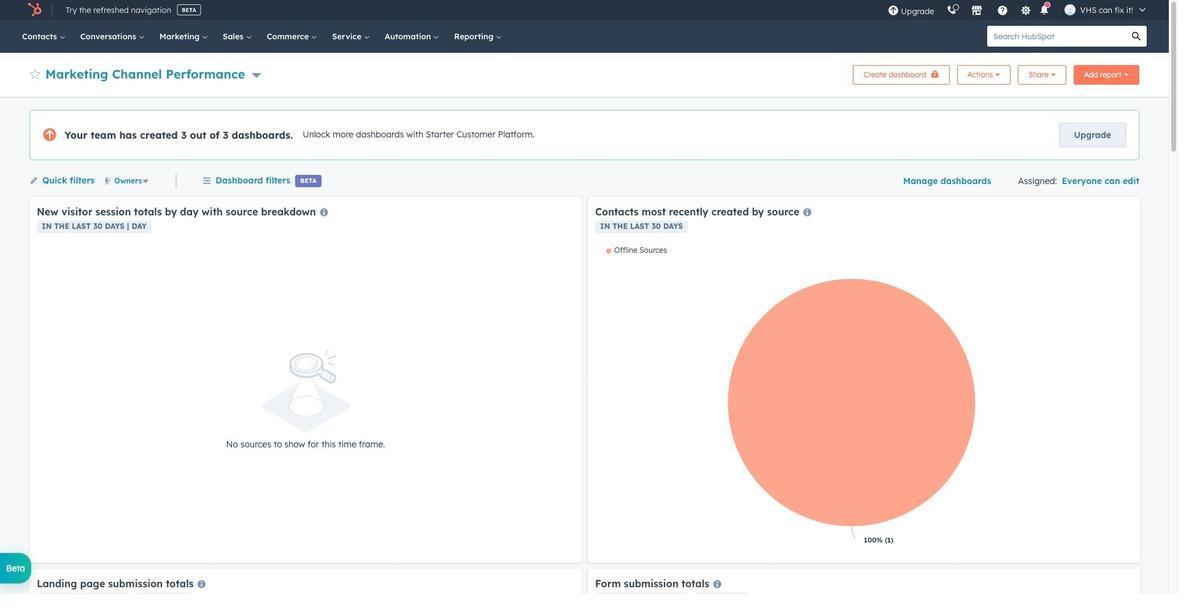 Task type: describe. For each thing, give the bounding box(es) containing it.
form submission totals element
[[588, 569, 1140, 594]]

contacts most recently created by source element
[[588, 197, 1140, 563]]

interactive chart image
[[595, 246, 1133, 555]]

landing page submission totals element
[[29, 569, 582, 594]]

marketplaces image
[[971, 6, 982, 17]]



Task type: vqa. For each thing, say whether or not it's contained in the screenshot.
Sales link
no



Task type: locate. For each thing, give the bounding box(es) containing it.
Search HubSpot search field
[[988, 26, 1126, 47]]

new visitor session totals by day with source breakdown element
[[29, 197, 582, 563]]

menu
[[882, 0, 1155, 20]]

banner
[[29, 61, 1140, 85]]

toggle series visibility region
[[606, 246, 667, 255]]

jer mill image
[[1065, 4, 1076, 15]]



